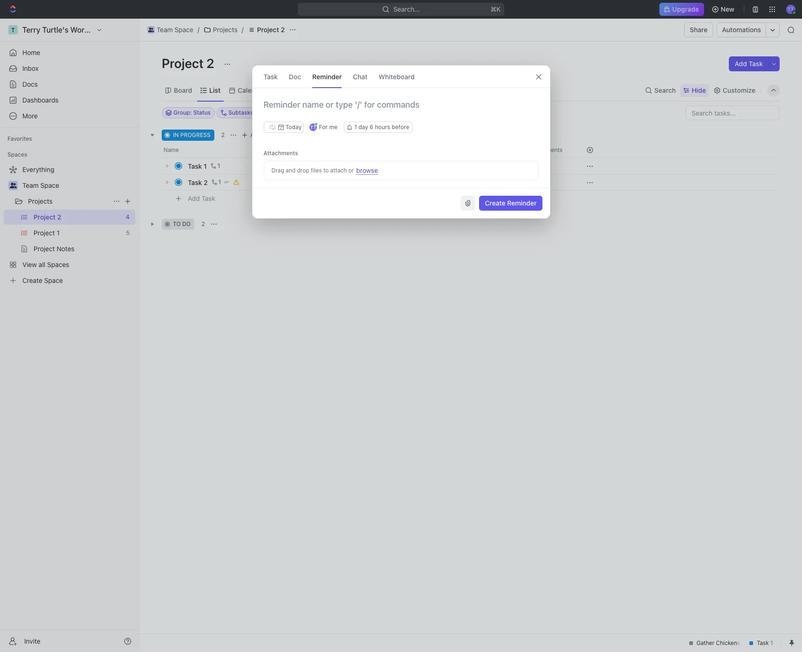 Task type: locate. For each thing, give the bounding box(es) containing it.
1 vertical spatial add task
[[250, 131, 275, 138]]

project 2
[[257, 26, 285, 34], [162, 55, 217, 71]]

team right user group image at left top
[[22, 181, 39, 189]]

sidebar navigation
[[0, 19, 139, 652]]

1 vertical spatial reminder
[[507, 199, 537, 207]]

0 vertical spatial team space
[[157, 26, 193, 34]]

0 horizontal spatial space
[[40, 181, 59, 189]]

dashboards link
[[4, 93, 135, 108]]

1 horizontal spatial projects
[[213, 26, 238, 34]]

add task up attachments
[[250, 131, 275, 138]]

hide
[[692, 86, 706, 94]]

customize button
[[711, 84, 758, 97]]

1 horizontal spatial /
[[242, 26, 244, 34]]

day
[[359, 124, 368, 131]]

2 horizontal spatial add task
[[735, 60, 763, 68]]

1 horizontal spatial project
[[257, 26, 279, 34]]

me
[[329, 124, 338, 131]]

create reminder button
[[479, 196, 542, 211]]

0 vertical spatial add
[[735, 60, 747, 68]]

tree inside sidebar navigation
[[4, 162, 135, 288]]

list link
[[208, 84, 221, 97]]

1 horizontal spatial add
[[250, 131, 261, 138]]

2 horizontal spatial add task button
[[729, 56, 769, 71]]

for
[[319, 124, 328, 131]]

gantt link
[[315, 84, 334, 97]]

1 vertical spatial team
[[22, 181, 39, 189]]

reminder right create
[[507, 199, 537, 207]]

add task
[[735, 60, 763, 68], [250, 131, 275, 138], [188, 194, 215, 202]]

0 horizontal spatial add task
[[188, 194, 215, 202]]

1 horizontal spatial to
[[323, 167, 329, 174]]

user group image
[[10, 183, 17, 188]]

add task button up customize
[[729, 56, 769, 71]]

1 horizontal spatial team space
[[157, 26, 193, 34]]

project
[[257, 26, 279, 34], [162, 55, 204, 71]]

0 vertical spatial space
[[175, 26, 193, 34]]

doc button
[[289, 66, 301, 88]]

search...
[[393, 5, 420, 13]]

add task button
[[729, 56, 769, 71], [239, 130, 279, 141], [184, 193, 219, 204]]

home
[[22, 48, 40, 56]]

space
[[175, 26, 193, 34], [40, 181, 59, 189]]

to left "do"
[[173, 221, 181, 227]]

team right user group icon
[[157, 26, 173, 34]]

team space
[[157, 26, 193, 34], [22, 181, 59, 189]]

progress
[[180, 131, 211, 138]]

new button
[[708, 2, 740, 17]]

tt
[[310, 124, 316, 130]]

to right files
[[323, 167, 329, 174]]

1 horizontal spatial reminder
[[507, 199, 537, 207]]

in progress
[[173, 131, 211, 138]]

favorites
[[7, 135, 32, 142]]

1 vertical spatial project 2
[[162, 55, 217, 71]]

⌘k
[[491, 5, 501, 13]]

whiteboard button
[[379, 66, 415, 88]]

1 button right 'task 2'
[[210, 178, 223, 187]]

create reminder
[[485, 199, 537, 207]]

0 vertical spatial reminder
[[312, 72, 342, 80]]

1 vertical spatial team space
[[22, 181, 59, 189]]

browse
[[356, 166, 378, 174]]

chat
[[353, 72, 368, 80]]

1 button right task 1 at left top
[[209, 161, 222, 171]]

1 horizontal spatial add task button
[[239, 130, 279, 141]]

doc
[[289, 72, 301, 80]]

1 vertical spatial 1 button
[[210, 178, 223, 187]]

space right user group image at left top
[[40, 181, 59, 189]]

home link
[[4, 45, 135, 60]]

0 vertical spatial add task
[[735, 60, 763, 68]]

task up 'task 2'
[[188, 162, 202, 170]]

reminder up gantt
[[312, 72, 342, 80]]

0 horizontal spatial add
[[188, 194, 200, 202]]

1 horizontal spatial project 2
[[257, 26, 285, 34]]

2
[[281, 26, 285, 34], [206, 55, 214, 71], [221, 131, 225, 138], [204, 178, 208, 186], [201, 221, 205, 227]]

tree
[[4, 162, 135, 288]]

1
[[354, 124, 357, 131], [204, 162, 207, 170], [218, 162, 220, 169], [218, 179, 221, 186]]

spaces
[[7, 151, 27, 158]]

0 horizontal spatial projects
[[28, 197, 53, 205]]

add up customize
[[735, 60, 747, 68]]

reminder inside button
[[507, 199, 537, 207]]

1 up 'task 2'
[[204, 162, 207, 170]]

projects
[[213, 26, 238, 34], [28, 197, 53, 205]]

whiteboard
[[379, 72, 415, 80]]

team space link
[[145, 24, 196, 35], [22, 178, 133, 193]]

0 vertical spatial 1 button
[[209, 161, 222, 171]]

0 horizontal spatial team space link
[[22, 178, 133, 193]]

1 horizontal spatial team space link
[[145, 24, 196, 35]]

1 horizontal spatial projects link
[[201, 24, 240, 35]]

project 2 link
[[246, 24, 287, 35]]

0 horizontal spatial team
[[22, 181, 39, 189]]

1 left day
[[354, 124, 357, 131]]

add task up customize
[[735, 60, 763, 68]]

add task button up attachments
[[239, 130, 279, 141]]

drag
[[272, 167, 284, 174]]

automations button
[[718, 23, 766, 37]]

add
[[735, 60, 747, 68], [250, 131, 261, 138], [188, 194, 200, 202]]

and
[[286, 167, 296, 174]]

1 vertical spatial projects link
[[28, 194, 109, 209]]

1 horizontal spatial add task
[[250, 131, 275, 138]]

reminder
[[312, 72, 342, 80], [507, 199, 537, 207]]

task down task 1 at left top
[[188, 178, 202, 186]]

add task down 'task 2'
[[188, 194, 215, 202]]

to
[[323, 167, 329, 174], [173, 221, 181, 227]]

0 vertical spatial projects link
[[201, 24, 240, 35]]

projects inside tree
[[28, 197, 53, 205]]

0 horizontal spatial add task button
[[184, 193, 219, 204]]

2 inside project 2 link
[[281, 26, 285, 34]]

1 vertical spatial team space link
[[22, 178, 133, 193]]

hours
[[375, 124, 390, 131]]

1 horizontal spatial space
[[175, 26, 193, 34]]

today
[[286, 124, 302, 131]]

team space right user group image at left top
[[22, 181, 59, 189]]

space inside tree
[[40, 181, 59, 189]]

1 button for 1
[[209, 161, 222, 171]]

1 vertical spatial space
[[40, 181, 59, 189]]

team space link inside tree
[[22, 178, 133, 193]]

/
[[198, 26, 199, 34], [242, 26, 244, 34]]

team
[[157, 26, 173, 34], [22, 181, 39, 189]]

task up calendar
[[264, 72, 278, 80]]

task
[[749, 60, 763, 68], [264, 72, 278, 80], [263, 131, 275, 138], [188, 162, 202, 170], [188, 178, 202, 186], [202, 194, 215, 202]]

task up customize
[[749, 60, 763, 68]]

dialog containing task
[[252, 65, 550, 219]]

0 horizontal spatial /
[[198, 26, 199, 34]]

add task for topmost add task button
[[735, 60, 763, 68]]

1 horizontal spatial team
[[157, 26, 173, 34]]

2 vertical spatial add task
[[188, 194, 215, 202]]

1 button
[[209, 161, 222, 171], [210, 178, 223, 187]]

0 vertical spatial team
[[157, 26, 173, 34]]

add left 'today' dropdown button
[[250, 131, 261, 138]]

6
[[370, 124, 373, 131]]

task 1
[[188, 162, 207, 170]]

search button
[[642, 84, 679, 97]]

1 right task 1 at left top
[[218, 162, 220, 169]]

space right user group icon
[[175, 26, 193, 34]]

inbox
[[22, 64, 39, 72]]

drop
[[297, 167, 309, 174]]

in
[[173, 131, 179, 138]]

0 horizontal spatial team space
[[22, 181, 59, 189]]

tree containing team space
[[4, 162, 135, 288]]

team space right user group icon
[[157, 26, 193, 34]]

0 vertical spatial to
[[323, 167, 329, 174]]

0 horizontal spatial project
[[162, 55, 204, 71]]

dialog
[[252, 65, 550, 219]]

0 horizontal spatial projects link
[[28, 194, 109, 209]]

invite
[[24, 637, 40, 645]]

1 vertical spatial to
[[173, 221, 181, 227]]

for me
[[319, 124, 338, 131]]

projects link
[[201, 24, 240, 35], [28, 194, 109, 209]]

1 vertical spatial projects
[[28, 197, 53, 205]]

0 horizontal spatial reminder
[[312, 72, 342, 80]]

add task button down 'task 2'
[[184, 193, 219, 204]]

add down 'task 2'
[[188, 194, 200, 202]]

to inside drag and drop files to attach or browse
[[323, 167, 329, 174]]

0 vertical spatial project 2
[[257, 26, 285, 34]]

0 vertical spatial project
[[257, 26, 279, 34]]



Task type: describe. For each thing, give the bounding box(es) containing it.
projects link inside tree
[[28, 194, 109, 209]]

table
[[283, 86, 299, 94]]

task up attachments
[[263, 131, 275, 138]]

before
[[392, 124, 409, 131]]

to do
[[173, 221, 191, 227]]

2 / from the left
[[242, 26, 244, 34]]

team inside tree
[[22, 181, 39, 189]]

attach
[[330, 167, 347, 174]]

1 vertical spatial project
[[162, 55, 204, 71]]

1 day 6 hours before button
[[344, 122, 413, 133]]

customize
[[723, 86, 756, 94]]

0 vertical spatial team space link
[[145, 24, 196, 35]]

today button
[[264, 122, 304, 133]]

files
[[311, 167, 322, 174]]

1 button for 2
[[210, 178, 223, 187]]

or
[[349, 167, 354, 174]]

create
[[485, 199, 506, 207]]

docs
[[22, 80, 38, 88]]

inbox link
[[4, 61, 135, 76]]

1 vertical spatial add
[[250, 131, 261, 138]]

task 2
[[188, 178, 208, 186]]

user group image
[[148, 28, 154, 32]]

assignees
[[389, 109, 416, 116]]

Search tasks... text field
[[686, 106, 779, 120]]

gantt
[[317, 86, 334, 94]]

0 horizontal spatial project 2
[[162, 55, 217, 71]]

team space inside tree
[[22, 181, 59, 189]]

task down 'task 2'
[[202, 194, 215, 202]]

calendar link
[[236, 84, 266, 97]]

1 day 6 hours before
[[354, 124, 409, 131]]

assignees button
[[377, 107, 420, 118]]

add task for the bottommost add task button
[[188, 194, 215, 202]]

share button
[[684, 22, 713, 37]]

board link
[[172, 84, 192, 97]]

board
[[174, 86, 192, 94]]

upgrade link
[[660, 3, 704, 16]]

calendar
[[238, 86, 266, 94]]

automations
[[722, 26, 761, 34]]

docs link
[[4, 77, 135, 92]]

0 vertical spatial projects
[[213, 26, 238, 34]]

0 horizontal spatial to
[[173, 221, 181, 227]]

share
[[690, 26, 708, 34]]

search
[[655, 86, 676, 94]]

new
[[721, 5, 735, 13]]

table link
[[281, 84, 299, 97]]

list
[[209, 86, 221, 94]]

2 horizontal spatial add
[[735, 60, 747, 68]]

0 vertical spatial add task button
[[729, 56, 769, 71]]

1 / from the left
[[198, 26, 199, 34]]

hide button
[[681, 84, 709, 97]]

do
[[182, 221, 191, 227]]

dashboards
[[22, 96, 59, 104]]

1 vertical spatial add task button
[[239, 130, 279, 141]]

drag and drop files to attach or browse
[[272, 166, 378, 174]]

2 vertical spatial add
[[188, 194, 200, 202]]

chat button
[[353, 66, 368, 88]]

1 inside dropdown button
[[354, 124, 357, 131]]

attachments
[[264, 150, 298, 157]]

Reminder na﻿me or type '/' for commands text field
[[252, 99, 550, 122]]

favorites button
[[4, 133, 36, 145]]

1 right 'task 2'
[[218, 179, 221, 186]]

2 vertical spatial add task button
[[184, 193, 219, 204]]

reminder button
[[312, 66, 342, 88]]

upgrade
[[673, 5, 700, 13]]

task button
[[264, 66, 278, 88]]



Task type: vqa. For each thing, say whether or not it's contained in the screenshot.
Customize 'button'
yes



